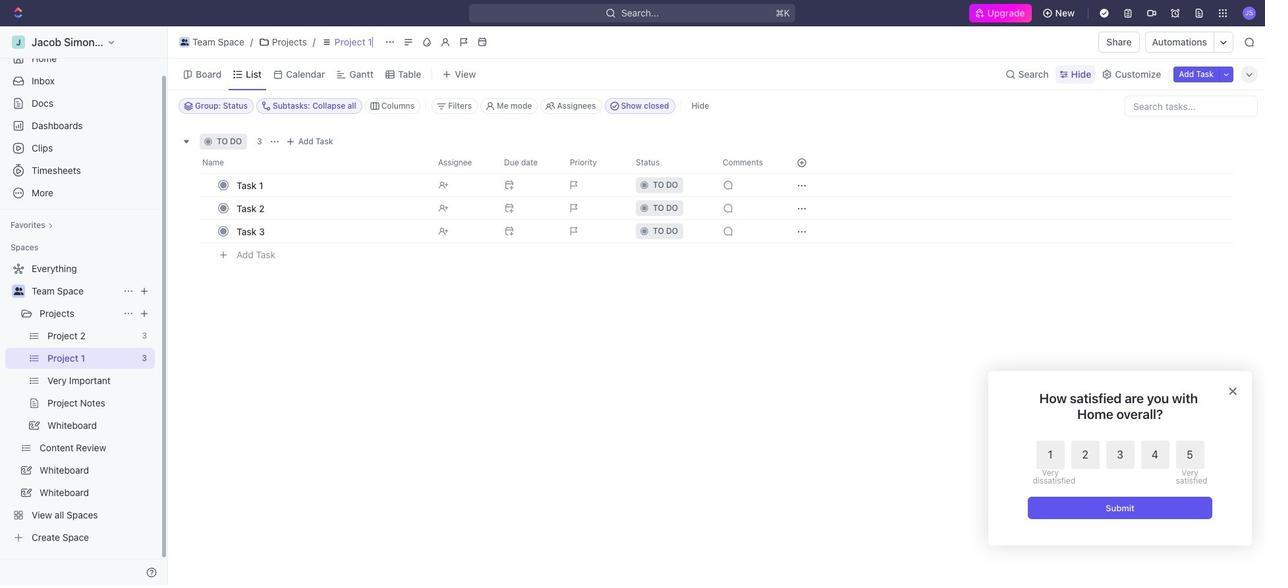 Task type: vqa. For each thing, say whether or not it's contained in the screenshot.
New inside the button
no



Task type: locate. For each thing, give the bounding box(es) containing it.
user group image
[[180, 39, 189, 45], [14, 287, 23, 295]]

1 horizontal spatial user group image
[[180, 39, 189, 45]]

Search tasks... text field
[[1126, 96, 1257, 116]]

tree
[[5, 258, 155, 548]]

1 vertical spatial user group image
[[14, 287, 23, 295]]

None text field
[[335, 37, 379, 47]]

0 vertical spatial user group image
[[180, 39, 189, 45]]

user group image inside sidebar navigation
[[14, 287, 23, 295]]

jacob simon's workspace, , element
[[12, 36, 25, 49]]

option group
[[1033, 441, 1204, 485]]

tree inside sidebar navigation
[[5, 258, 155, 548]]

0 horizontal spatial user group image
[[14, 287, 23, 295]]

dialog
[[989, 371, 1252, 546]]



Task type: describe. For each thing, give the bounding box(es) containing it.
sidebar navigation
[[0, 26, 171, 585]]



